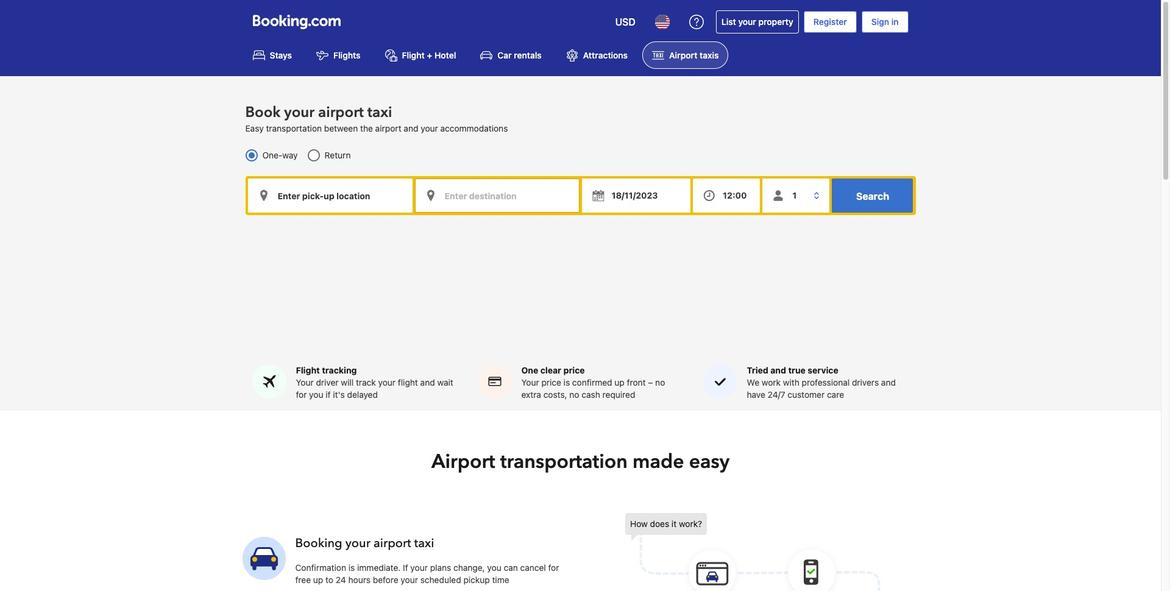 Task type: locate. For each thing, give the bounding box(es) containing it.
0 horizontal spatial booking airport taxi image
[[242, 537, 286, 581]]

0 horizontal spatial for
[[296, 390, 307, 400]]

2 vertical spatial airport
[[374, 536, 411, 552]]

up left 'to'
[[313, 575, 323, 586]]

time
[[492, 575, 510, 586]]

tried and true service we work with professional drivers and have 24/7 customer care
[[747, 366, 896, 400]]

up
[[615, 378, 625, 388], [313, 575, 323, 586]]

1 horizontal spatial for
[[549, 563, 560, 574]]

change,
[[454, 563, 485, 574]]

and
[[404, 123, 419, 134], [771, 366, 787, 376], [421, 378, 435, 388], [882, 378, 896, 388]]

1 vertical spatial flight
[[296, 366, 320, 376]]

1 your from the left
[[296, 378, 314, 388]]

way
[[283, 150, 298, 161]]

for left if
[[296, 390, 307, 400]]

1 vertical spatial no
[[570, 390, 580, 400]]

service
[[808, 366, 839, 376]]

no right –
[[656, 378, 666, 388]]

0 horizontal spatial transportation
[[266, 123, 322, 134]]

and right the
[[404, 123, 419, 134]]

you inside flight tracking your driver will track your flight and wait for you if it's delayed
[[309, 390, 324, 400]]

search
[[857, 191, 890, 202]]

flight
[[402, 50, 425, 61], [296, 366, 320, 376]]

taxi
[[368, 103, 392, 123], [414, 536, 434, 552]]

booking airport taxi image
[[626, 514, 882, 592], [242, 537, 286, 581]]

for inside flight tracking your driver will track your flight and wait for you if it's delayed
[[296, 390, 307, 400]]

with
[[784, 378, 800, 388]]

stays link
[[243, 41, 302, 69]]

flight inside flight tracking your driver will track your flight and wait for you if it's delayed
[[296, 366, 320, 376]]

0 horizontal spatial airport
[[432, 449, 496, 476]]

no left cash
[[570, 390, 580, 400]]

your inside flight tracking your driver will track your flight and wait for you if it's delayed
[[296, 378, 314, 388]]

1 vertical spatial transportation
[[500, 449, 628, 476]]

flight
[[398, 378, 418, 388]]

work?
[[679, 519, 703, 530]]

for right cancel
[[549, 563, 560, 574]]

1 vertical spatial you
[[488, 563, 502, 574]]

taxi inside book your airport taxi easy transportation between the airport and your accommodations
[[368, 103, 392, 123]]

and left "wait"
[[421, 378, 435, 388]]

drivers
[[853, 378, 880, 388]]

property
[[759, 16, 794, 27]]

for
[[296, 390, 307, 400], [549, 563, 560, 574]]

airport inside "airport taxis" "link"
[[670, 50, 698, 61]]

flight for flight + hotel
[[402, 50, 425, 61]]

your left driver
[[296, 378, 314, 388]]

extra
[[522, 390, 542, 400]]

0 vertical spatial airport
[[670, 50, 698, 61]]

–
[[649, 378, 653, 388]]

1 vertical spatial airport
[[375, 123, 402, 134]]

1 horizontal spatial no
[[656, 378, 666, 388]]

flights link
[[307, 41, 371, 69]]

up up required
[[615, 378, 625, 388]]

0 horizontal spatial flight
[[296, 366, 320, 376]]

0 vertical spatial up
[[615, 378, 625, 388]]

18/11/2023
[[612, 190, 658, 201]]

flight tracking your driver will track your flight and wait for you if it's delayed
[[296, 366, 454, 400]]

cancel
[[521, 563, 546, 574]]

1 vertical spatial price
[[542, 378, 562, 388]]

up inside one clear price your price is confirmed up front – no extra costs, no cash required
[[615, 378, 625, 388]]

book your airport taxi easy transportation between the airport and your accommodations
[[245, 103, 508, 134]]

0 vertical spatial is
[[564, 378, 570, 388]]

0 horizontal spatial is
[[349, 563, 355, 574]]

1 vertical spatial up
[[313, 575, 323, 586]]

easy
[[690, 449, 730, 476]]

0 horizontal spatial price
[[542, 378, 562, 388]]

will
[[341, 378, 354, 388]]

for inside confirmation is immediate. if your plans change, you can cancel for free up to 24 hours before your scheduled pickup time
[[549, 563, 560, 574]]

cash
[[582, 390, 601, 400]]

airport right the
[[375, 123, 402, 134]]

you up "time"
[[488, 563, 502, 574]]

0 horizontal spatial up
[[313, 575, 323, 586]]

Enter pick-up location text field
[[248, 179, 413, 213]]

airport
[[670, 50, 698, 61], [432, 449, 496, 476]]

0 vertical spatial transportation
[[266, 123, 322, 134]]

taxi up plans
[[414, 536, 434, 552]]

1 horizontal spatial taxi
[[414, 536, 434, 552]]

0 horizontal spatial taxi
[[368, 103, 392, 123]]

up inside confirmation is immediate. if your plans change, you can cancel for free up to 24 hours before your scheduled pickup time
[[313, 575, 323, 586]]

1 horizontal spatial airport
[[670, 50, 698, 61]]

Enter destination text field
[[415, 179, 580, 213]]

accommodations
[[441, 123, 508, 134]]

taxi up the
[[368, 103, 392, 123]]

1 horizontal spatial is
[[564, 378, 570, 388]]

easy
[[245, 123, 264, 134]]

you
[[309, 390, 324, 400], [488, 563, 502, 574]]

between
[[324, 123, 358, 134]]

you left if
[[309, 390, 324, 400]]

flight up driver
[[296, 366, 320, 376]]

0 horizontal spatial you
[[309, 390, 324, 400]]

and inside flight tracking your driver will track your flight and wait for you if it's delayed
[[421, 378, 435, 388]]

1 vertical spatial is
[[349, 563, 355, 574]]

your
[[296, 378, 314, 388], [522, 378, 540, 388]]

flight left +
[[402, 50, 425, 61]]

your
[[739, 16, 757, 27], [284, 103, 315, 123], [421, 123, 438, 134], [378, 378, 396, 388], [346, 536, 371, 552], [411, 563, 428, 574], [401, 575, 418, 586]]

is up the hours
[[349, 563, 355, 574]]

confirmed
[[573, 378, 613, 388]]

price down the clear
[[542, 378, 562, 388]]

price
[[564, 366, 585, 376], [542, 378, 562, 388]]

required
[[603, 390, 636, 400]]

booking
[[295, 536, 343, 552]]

0 vertical spatial flight
[[402, 50, 425, 61]]

and right drivers
[[882, 378, 896, 388]]

your down one
[[522, 378, 540, 388]]

pickup
[[464, 575, 490, 586]]

professional
[[802, 378, 850, 388]]

front
[[627, 378, 646, 388]]

airport
[[318, 103, 364, 123], [375, 123, 402, 134], [374, 536, 411, 552]]

1 horizontal spatial your
[[522, 378, 540, 388]]

work
[[762, 378, 781, 388]]

transportation
[[266, 123, 322, 134], [500, 449, 628, 476]]

0 vertical spatial you
[[309, 390, 324, 400]]

1 vertical spatial for
[[549, 563, 560, 574]]

0 horizontal spatial your
[[296, 378, 314, 388]]

airport up if
[[374, 536, 411, 552]]

clear
[[541, 366, 562, 376]]

0 vertical spatial no
[[656, 378, 666, 388]]

1 vertical spatial taxi
[[414, 536, 434, 552]]

taxis
[[700, 50, 719, 61]]

1 horizontal spatial flight
[[402, 50, 425, 61]]

price up confirmed
[[564, 366, 585, 376]]

airport up between at left top
[[318, 103, 364, 123]]

0 vertical spatial price
[[564, 366, 585, 376]]

is up costs, at the bottom of the page
[[564, 378, 570, 388]]

your right track
[[378, 378, 396, 388]]

attractions
[[583, 50, 628, 61]]

0 vertical spatial airport
[[318, 103, 364, 123]]

1 horizontal spatial price
[[564, 366, 585, 376]]

1 horizontal spatial you
[[488, 563, 502, 574]]

return
[[325, 150, 351, 161]]

your left accommodations
[[421, 123, 438, 134]]

0 vertical spatial for
[[296, 390, 307, 400]]

1 horizontal spatial up
[[615, 378, 625, 388]]

1 vertical spatial airport
[[432, 449, 496, 476]]

sign in link
[[862, 11, 909, 33]]

one-
[[263, 150, 283, 161]]

0 vertical spatial taxi
[[368, 103, 392, 123]]

one-way
[[263, 150, 298, 161]]

one clear price your price is confirmed up front – no extra costs, no cash required
[[522, 366, 666, 400]]

can
[[504, 563, 518, 574]]

no
[[656, 378, 666, 388], [570, 390, 580, 400]]

2 your from the left
[[522, 378, 540, 388]]

airport taxis link
[[643, 41, 729, 69]]

it's
[[333, 390, 345, 400]]

1 horizontal spatial transportation
[[500, 449, 628, 476]]

flight + hotel link
[[375, 41, 466, 69]]



Task type: vqa. For each thing, say whether or not it's contained in the screenshot.
the topmost the flexible
no



Task type: describe. For each thing, give the bounding box(es) containing it.
one
[[522, 366, 539, 376]]

register link
[[804, 11, 857, 33]]

airport taxis
[[670, 50, 719, 61]]

list
[[722, 16, 737, 27]]

we
[[747, 378, 760, 388]]

made
[[633, 449, 685, 476]]

1 horizontal spatial booking airport taxi image
[[626, 514, 882, 592]]

does
[[650, 519, 670, 530]]

transportation inside book your airport taxi easy transportation between the airport and your accommodations
[[266, 123, 322, 134]]

in
[[892, 16, 899, 27]]

have
[[747, 390, 766, 400]]

before
[[373, 575, 399, 586]]

your right list
[[739, 16, 757, 27]]

car rentals link
[[471, 41, 552, 69]]

taxi for book
[[368, 103, 392, 123]]

your up immediate.
[[346, 536, 371, 552]]

tracking
[[322, 366, 357, 376]]

register
[[814, 16, 848, 27]]

taxi for booking
[[414, 536, 434, 552]]

18/11/2023 button
[[582, 179, 691, 213]]

list your property link
[[716, 10, 799, 34]]

tried
[[747, 366, 769, 376]]

0 horizontal spatial no
[[570, 390, 580, 400]]

+
[[427, 50, 433, 61]]

airport for airport taxis
[[670, 50, 698, 61]]

driver
[[316, 378, 339, 388]]

flight + hotel
[[402, 50, 456, 61]]

track
[[356, 378, 376, 388]]

airport for airport transportation made easy
[[432, 449, 496, 476]]

sign
[[872, 16, 890, 27]]

your right book
[[284, 103, 315, 123]]

your inside one clear price your price is confirmed up front – no extra costs, no cash required
[[522, 378, 540, 388]]

car
[[498, 50, 512, 61]]

sign in
[[872, 16, 899, 27]]

car rentals
[[498, 50, 542, 61]]

free
[[295, 575, 311, 586]]

wait
[[438, 378, 454, 388]]

stays
[[270, 50, 292, 61]]

is inside confirmation is immediate. if your plans change, you can cancel for free up to 24 hours before your scheduled pickup time
[[349, 563, 355, 574]]

you inside confirmation is immediate. if your plans change, you can cancel for free up to 24 hours before your scheduled pickup time
[[488, 563, 502, 574]]

confirmation is immediate. if your plans change, you can cancel for free up to 24 hours before your scheduled pickup time
[[295, 563, 560, 586]]

for for confirmation is immediate. if your plans change, you can cancel for free up to 24 hours before your scheduled pickup time
[[549, 563, 560, 574]]

book
[[245, 103, 281, 123]]

your right if
[[411, 563, 428, 574]]

12:00 button
[[694, 179, 761, 213]]

airport transportation made easy
[[432, 449, 730, 476]]

immediate.
[[357, 563, 401, 574]]

and up 'work'
[[771, 366, 787, 376]]

how does it work?
[[631, 519, 703, 530]]

true
[[789, 366, 806, 376]]

is inside one clear price your price is confirmed up front – no extra costs, no cash required
[[564, 378, 570, 388]]

plans
[[430, 563, 451, 574]]

if
[[403, 563, 408, 574]]

booking your airport taxi
[[295, 536, 434, 552]]

search button
[[833, 179, 914, 213]]

attractions link
[[557, 41, 638, 69]]

if
[[326, 390, 331, 400]]

flight for flight tracking your driver will track your flight and wait for you if it's delayed
[[296, 366, 320, 376]]

12:00
[[723, 190, 747, 201]]

hours
[[349, 575, 371, 586]]

24/7
[[768, 390, 786, 400]]

your down if
[[401, 575, 418, 586]]

confirmation
[[295, 563, 346, 574]]

how
[[631, 519, 648, 530]]

hotel
[[435, 50, 456, 61]]

scheduled
[[421, 575, 461, 586]]

it
[[672, 519, 677, 530]]

airport for booking
[[374, 536, 411, 552]]

airport for book
[[318, 103, 364, 123]]

for for flight tracking your driver will track your flight and wait for you if it's delayed
[[296, 390, 307, 400]]

usd
[[616, 16, 636, 27]]

care
[[828, 390, 845, 400]]

delayed
[[347, 390, 378, 400]]

your inside flight tracking your driver will track your flight and wait for you if it's delayed
[[378, 378, 396, 388]]

booking.com online hotel reservations image
[[253, 15, 341, 29]]

flights
[[334, 50, 361, 61]]

to
[[326, 575, 334, 586]]

customer
[[788, 390, 825, 400]]

24
[[336, 575, 346, 586]]

list your property
[[722, 16, 794, 27]]

the
[[360, 123, 373, 134]]

and inside book your airport taxi easy transportation between the airport and your accommodations
[[404, 123, 419, 134]]

costs,
[[544, 390, 568, 400]]

rentals
[[514, 50, 542, 61]]



